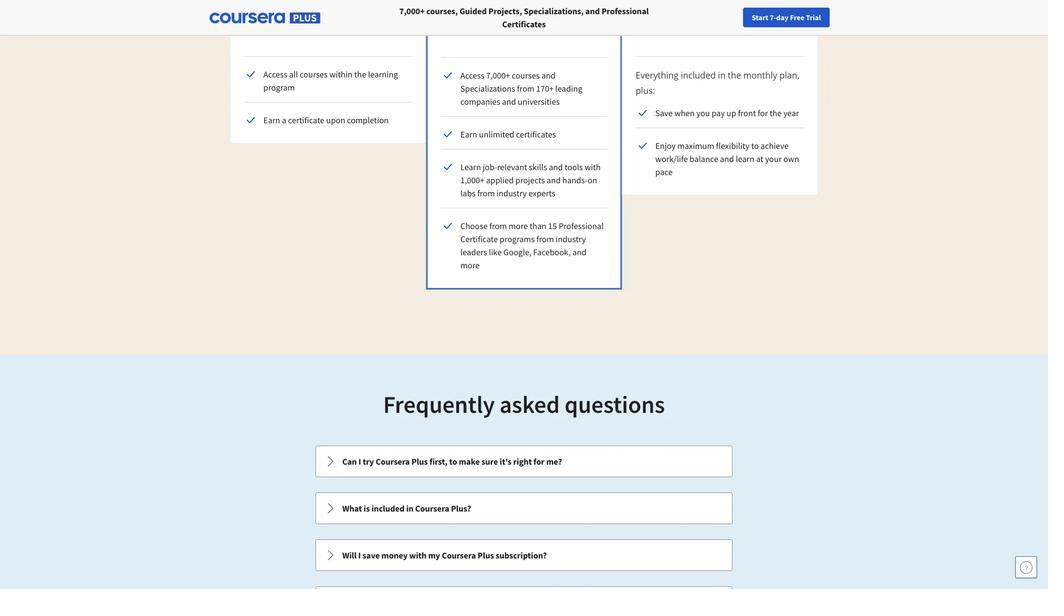Task type: describe. For each thing, give the bounding box(es) containing it.
learning
[[368, 69, 398, 80]]

in inside everything included in the monthly plan, plus:
[[718, 69, 726, 81]]

than
[[530, 221, 547, 231]]

experts
[[529, 188, 556, 199]]

cancel anytime
[[496, 6, 552, 17]]

with inside learn job-relevant skills and tools with 1,000+ applied projects and hands-on labs from industry experts
[[585, 162, 601, 173]]

make
[[459, 456, 480, 467]]

year
[[784, 108, 799, 118]]

earn a certificate upon completion
[[263, 115, 389, 126]]

what is included in coursera plus? button
[[316, 494, 732, 524]]

and inside enjoy maximum flexibility to achieve work/life balance and learn at your own pace
[[720, 153, 734, 164]]

plus?
[[451, 503, 471, 514]]

frequently
[[383, 389, 495, 420]]

money
[[382, 550, 408, 561]]

what is included in coursera plus?
[[342, 503, 471, 514]]

guided
[[460, 5, 487, 16]]

career
[[863, 13, 884, 22]]

own
[[784, 153, 799, 164]]

find your new career link
[[810, 11, 889, 25]]

in inside dropdown button
[[406, 503, 414, 514]]

from up facebook,
[[537, 234, 554, 245]]

facebook,
[[533, 247, 571, 258]]

asked
[[500, 389, 560, 420]]

leaders
[[461, 247, 487, 258]]

projects
[[516, 175, 545, 186]]

7,000+ inside 7,000+ courses, guided projects, specializations, and professional certificates
[[399, 5, 425, 16]]

and left 'tools'
[[549, 162, 563, 173]]

universities
[[518, 96, 560, 107]]

choose
[[461, 221, 488, 231]]

projects,
[[488, 5, 522, 16]]

earn unlimited certificates
[[461, 129, 556, 140]]

all
[[289, 69, 298, 80]]

access for access all courses within the learning program
[[263, 69, 287, 80]]

professional inside 7,000+ courses, guided projects, specializations, and professional certificates
[[602, 5, 649, 16]]

will i save money with my coursera plus subscription?
[[342, 550, 547, 561]]

and up experts
[[547, 175, 561, 186]]

170+
[[536, 83, 554, 94]]

0 horizontal spatial plus
[[412, 456, 428, 467]]

within
[[329, 69, 353, 80]]

flexibility
[[716, 140, 750, 151]]

certificate
[[288, 115, 324, 126]]

at
[[756, 153, 764, 164]]

certificates
[[502, 19, 546, 29]]

trial
[[806, 13, 821, 22]]

1 vertical spatial more
[[461, 260, 480, 271]]

professional inside choose from more than 15 professional certificate programs from industry leaders like google, facebook, and more
[[559, 221, 604, 231]]

i for can
[[359, 456, 361, 467]]

list containing can i try coursera plus first, to make sure it's right for me?
[[314, 445, 734, 590]]

leading
[[555, 83, 582, 94]]

will
[[342, 550, 357, 561]]

will i save money with my coursera plus subscription? button
[[316, 540, 732, 571]]

save
[[363, 550, 380, 561]]

my
[[428, 550, 440, 561]]

can i try coursera plus first, to make sure it's right for me?
[[342, 456, 562, 467]]

from inside learn job-relevant skills and tools with 1,000+ applied projects and hands-on labs from industry experts
[[477, 188, 495, 199]]

cancel
[[496, 6, 521, 17]]

1,000+
[[461, 175, 484, 186]]

can i try coursera plus first, to make sure it's right for me? button
[[316, 447, 732, 477]]

is
[[364, 503, 370, 514]]

start 7-day free trial button
[[743, 8, 830, 27]]

relevant
[[497, 162, 527, 173]]

7-
[[770, 13, 776, 22]]

for inside dropdown button
[[534, 456, 545, 467]]

everything included in the monthly plan, plus:
[[636, 69, 800, 96]]

on
[[588, 175, 597, 186]]

work/life
[[655, 153, 688, 164]]

your inside enjoy maximum flexibility to achieve work/life balance and learn at your own pace
[[765, 153, 782, 164]]

guarantee
[[738, 5, 775, 16]]

coursera plus image
[[210, 13, 320, 24]]

upon
[[326, 115, 345, 126]]

2 vertical spatial coursera
[[442, 550, 476, 561]]

everything
[[636, 69, 679, 81]]

it's
[[500, 456, 512, 467]]

included inside everything included in the monthly plan, plus:
[[681, 69, 716, 81]]

pay
[[712, 108, 725, 118]]

plus:
[[636, 85, 655, 96]]

with inside dropdown button
[[409, 550, 427, 561]]

access for access 7,000+ courses and specializations from 170+ leading companies and universities
[[461, 70, 485, 81]]

google,
[[504, 247, 532, 258]]

certificate
[[461, 234, 498, 245]]

courses,
[[426, 5, 458, 16]]

1 vertical spatial coursera
[[415, 503, 449, 514]]

from up certificate
[[489, 221, 507, 231]]

unlimited
[[479, 129, 514, 140]]



Task type: locate. For each thing, give the bounding box(es) containing it.
your
[[831, 13, 846, 22], [765, 153, 782, 164]]

1 horizontal spatial your
[[831, 13, 846, 22]]

industry inside learn job-relevant skills and tools with 1,000+ applied projects and hands-on labs from industry experts
[[497, 188, 527, 199]]

0 horizontal spatial 7,000+
[[399, 5, 425, 16]]

0 horizontal spatial included
[[372, 503, 405, 514]]

and inside 7,000+ courses, guided projects, specializations, and professional certificates
[[585, 5, 600, 16]]

1 i from the top
[[359, 456, 361, 467]]

0 horizontal spatial day
[[676, 5, 690, 16]]

to
[[751, 140, 759, 151], [449, 456, 457, 467]]

your inside "link"
[[831, 13, 846, 22]]

in
[[718, 69, 726, 81], [406, 503, 414, 514]]

to inside dropdown button
[[449, 456, 457, 467]]

anytime
[[522, 6, 552, 17]]

can
[[342, 456, 357, 467]]

choose from more than 15 professional certificate programs from industry leaders like google, facebook, and more
[[461, 221, 604, 271]]

14-
[[665, 5, 676, 16]]

1 horizontal spatial earn
[[461, 129, 477, 140]]

access all courses within the learning program
[[263, 69, 398, 93]]

the inside everything included in the monthly plan, plus:
[[728, 69, 741, 81]]

industry down 15
[[556, 234, 586, 245]]

learn
[[461, 162, 481, 173]]

specializations
[[461, 83, 515, 94]]

enjoy maximum flexibility to achieve work/life balance and learn at your own pace
[[655, 140, 799, 177]]

1 horizontal spatial in
[[718, 69, 726, 81]]

included right is
[[372, 503, 405, 514]]

front
[[738, 108, 756, 118]]

save  when you pay up front for the year
[[655, 108, 799, 118]]

0 horizontal spatial for
[[534, 456, 545, 467]]

list
[[314, 445, 734, 590]]

learn job-relevant skills and tools with 1,000+ applied projects and hands-on labs from industry experts
[[461, 162, 601, 199]]

from inside access 7,000+ courses and specializations from 170+ leading companies and universities
[[517, 83, 535, 94]]

0 horizontal spatial in
[[406, 503, 414, 514]]

7,000+ courses, guided projects, specializations, and professional certificates
[[399, 5, 649, 29]]

access up specializations
[[461, 70, 485, 81]]

hands-
[[562, 175, 588, 186]]

7,000+
[[399, 5, 425, 16], [486, 70, 510, 81]]

back
[[719, 5, 737, 16]]

achieve
[[761, 140, 789, 151]]

0 horizontal spatial courses
[[300, 69, 328, 80]]

earn for earn unlimited certificates
[[461, 129, 477, 140]]

1 horizontal spatial the
[[728, 69, 741, 81]]

and down specializations
[[502, 96, 516, 107]]

earn left unlimited
[[461, 129, 477, 140]]

0 horizontal spatial access
[[263, 69, 287, 80]]

access
[[263, 69, 287, 80], [461, 70, 485, 81]]

0 vertical spatial in
[[718, 69, 726, 81]]

more up programs
[[509, 221, 528, 231]]

in up pay
[[718, 69, 726, 81]]

included
[[681, 69, 716, 81], [372, 503, 405, 514]]

certificates
[[516, 129, 556, 140]]

0 horizontal spatial industry
[[497, 188, 527, 199]]

1 horizontal spatial to
[[751, 140, 759, 151]]

earn for earn a certificate upon completion
[[263, 115, 280, 126]]

0 horizontal spatial more
[[461, 260, 480, 271]]

7,000+ left courses,
[[399, 5, 425, 16]]

professional left 14- on the right top
[[602, 5, 649, 16]]

and right facebook,
[[573, 247, 587, 258]]

free
[[790, 13, 805, 22]]

labs
[[461, 188, 476, 199]]

1 horizontal spatial with
[[585, 162, 601, 173]]

2 horizontal spatial the
[[770, 108, 782, 118]]

0 vertical spatial 7,000+
[[399, 5, 425, 16]]

courses for and
[[512, 70, 540, 81]]

access inside access all courses within the learning program
[[263, 69, 287, 80]]

subscription?
[[496, 550, 547, 561]]

questions
[[565, 389, 665, 420]]

coursera left plus?
[[415, 503, 449, 514]]

try
[[363, 456, 374, 467]]

included up you
[[681, 69, 716, 81]]

you
[[696, 108, 710, 118]]

save
[[655, 108, 673, 118]]

from
[[517, 83, 535, 94], [477, 188, 495, 199], [489, 221, 507, 231], [537, 234, 554, 245]]

find your new career
[[815, 13, 884, 22]]

the
[[354, 69, 366, 80], [728, 69, 741, 81], [770, 108, 782, 118]]

to inside enjoy maximum flexibility to achieve work/life balance and learn at your own pace
[[751, 140, 759, 151]]

0 horizontal spatial your
[[765, 153, 782, 164]]

1 horizontal spatial industry
[[556, 234, 586, 245]]

0 vertical spatial with
[[585, 162, 601, 173]]

1 vertical spatial industry
[[556, 234, 586, 245]]

your down achieve
[[765, 153, 782, 164]]

0 vertical spatial your
[[831, 13, 846, 22]]

applied
[[486, 175, 514, 186]]

7,000+ up specializations
[[486, 70, 510, 81]]

0 horizontal spatial earn
[[263, 115, 280, 126]]

courses up the 170+
[[512, 70, 540, 81]]

coursera right my at the bottom of the page
[[442, 550, 476, 561]]

find
[[815, 13, 830, 22]]

1 horizontal spatial more
[[509, 221, 528, 231]]

help center image
[[1020, 561, 1033, 574]]

me?
[[546, 456, 562, 467]]

companies
[[461, 96, 500, 107]]

tools
[[565, 162, 583, 173]]

courses right "all"
[[300, 69, 328, 80]]

included inside dropdown button
[[372, 503, 405, 514]]

earn left a
[[263, 115, 280, 126]]

the left monthly
[[728, 69, 741, 81]]

pace
[[655, 167, 673, 177]]

0 horizontal spatial with
[[409, 550, 427, 561]]

for
[[758, 108, 768, 118], [534, 456, 545, 467]]

new
[[847, 13, 861, 22]]

the left year
[[770, 108, 782, 118]]

with left my at the bottom of the page
[[409, 550, 427, 561]]

with
[[585, 162, 601, 173], [409, 550, 427, 561]]

0 vertical spatial i
[[359, 456, 361, 467]]

and down 'flexibility'
[[720, 153, 734, 164]]

more
[[509, 221, 528, 231], [461, 260, 480, 271]]

0 vertical spatial professional
[[602, 5, 649, 16]]

completion
[[347, 115, 389, 126]]

first,
[[430, 456, 448, 467]]

skills
[[529, 162, 547, 173]]

the right the within
[[354, 69, 366, 80]]

day inside button
[[776, 13, 789, 22]]

1 horizontal spatial included
[[681, 69, 716, 81]]

1 vertical spatial in
[[406, 503, 414, 514]]

enjoy
[[655, 140, 676, 151]]

when
[[675, 108, 695, 118]]

1 vertical spatial included
[[372, 503, 405, 514]]

1 horizontal spatial 7,000+
[[486, 70, 510, 81]]

None search field
[[150, 7, 412, 29]]

day left free
[[776, 13, 789, 22]]

start
[[752, 13, 768, 22]]

courses for within
[[300, 69, 328, 80]]

1 horizontal spatial day
[[776, 13, 789, 22]]

monthly
[[744, 69, 777, 81]]

0 vertical spatial for
[[758, 108, 768, 118]]

maximum
[[677, 140, 714, 151]]

industry inside choose from more than 15 professional certificate programs from industry leaders like google, facebook, and more
[[556, 234, 586, 245]]

coursera right try
[[376, 456, 410, 467]]

i
[[359, 456, 361, 467], [358, 550, 361, 561]]

up
[[727, 108, 736, 118]]

day left money-
[[676, 5, 690, 16]]

plus left 'first,'
[[412, 456, 428, 467]]

1 vertical spatial your
[[765, 153, 782, 164]]

program
[[263, 82, 295, 93]]

and up the 170+
[[542, 70, 556, 81]]

more down leaders
[[461, 260, 480, 271]]

1 vertical spatial earn
[[461, 129, 477, 140]]

i for will
[[358, 550, 361, 561]]

courses inside access 7,000+ courses and specializations from 170+ leading companies and universities
[[512, 70, 540, 81]]

start 7-day free trial
[[752, 13, 821, 22]]

job-
[[483, 162, 497, 173]]

professional right 15
[[559, 221, 604, 231]]

right
[[513, 456, 532, 467]]

0 vertical spatial plus
[[412, 456, 428, 467]]

earn
[[263, 115, 280, 126], [461, 129, 477, 140]]

i right will
[[358, 550, 361, 561]]

frequently asked questions
[[383, 389, 665, 420]]

1 horizontal spatial courses
[[512, 70, 540, 81]]

1 vertical spatial professional
[[559, 221, 604, 231]]

in right is
[[406, 503, 414, 514]]

1 horizontal spatial plus
[[478, 550, 494, 561]]

industry down the applied
[[497, 188, 527, 199]]

0 vertical spatial more
[[509, 221, 528, 231]]

a
[[282, 115, 286, 126]]

1 vertical spatial plus
[[478, 550, 494, 561]]

0 vertical spatial earn
[[263, 115, 280, 126]]

1 horizontal spatial access
[[461, 70, 485, 81]]

to up at
[[751, 140, 759, 151]]

coursera
[[376, 456, 410, 467], [415, 503, 449, 514], [442, 550, 476, 561]]

plan,
[[780, 69, 800, 81]]

0 horizontal spatial the
[[354, 69, 366, 80]]

courses inside access all courses within the learning program
[[300, 69, 328, 80]]

for right front at the top right of page
[[758, 108, 768, 118]]

and inside choose from more than 15 professional certificate programs from industry leaders like google, facebook, and more
[[573, 247, 587, 258]]

0 vertical spatial coursera
[[376, 456, 410, 467]]

1 horizontal spatial for
[[758, 108, 768, 118]]

0 vertical spatial to
[[751, 140, 759, 151]]

0 horizontal spatial to
[[449, 456, 457, 467]]

specializations,
[[524, 5, 584, 16]]

learn
[[736, 153, 755, 164]]

sure
[[482, 456, 498, 467]]

plus left subscription?
[[478, 550, 494, 561]]

i left try
[[359, 456, 361, 467]]

from up universities at the top of the page
[[517, 83, 535, 94]]

the inside access all courses within the learning program
[[354, 69, 366, 80]]

1 vertical spatial i
[[358, 550, 361, 561]]

for left me?
[[534, 456, 545, 467]]

7,000+ inside access 7,000+ courses and specializations from 170+ leading companies and universities
[[486, 70, 510, 81]]

1 vertical spatial 7,000+
[[486, 70, 510, 81]]

1 vertical spatial for
[[534, 456, 545, 467]]

your right find
[[831, 13, 846, 22]]

and right the specializations,
[[585, 5, 600, 16]]

0 vertical spatial included
[[681, 69, 716, 81]]

to right 'first,'
[[449, 456, 457, 467]]

from right "labs"
[[477, 188, 495, 199]]

1 vertical spatial to
[[449, 456, 457, 467]]

14-day money-back guarantee
[[665, 5, 775, 16]]

access inside access 7,000+ courses and specializations from 170+ leading companies and universities
[[461, 70, 485, 81]]

2 i from the top
[[358, 550, 361, 561]]

with up the on
[[585, 162, 601, 173]]

0 vertical spatial industry
[[497, 188, 527, 199]]

1 vertical spatial with
[[409, 550, 427, 561]]

access up program
[[263, 69, 287, 80]]

money-
[[691, 5, 719, 16]]

like
[[489, 247, 502, 258]]



Task type: vqa. For each thing, say whether or not it's contained in the screenshot.
make
yes



